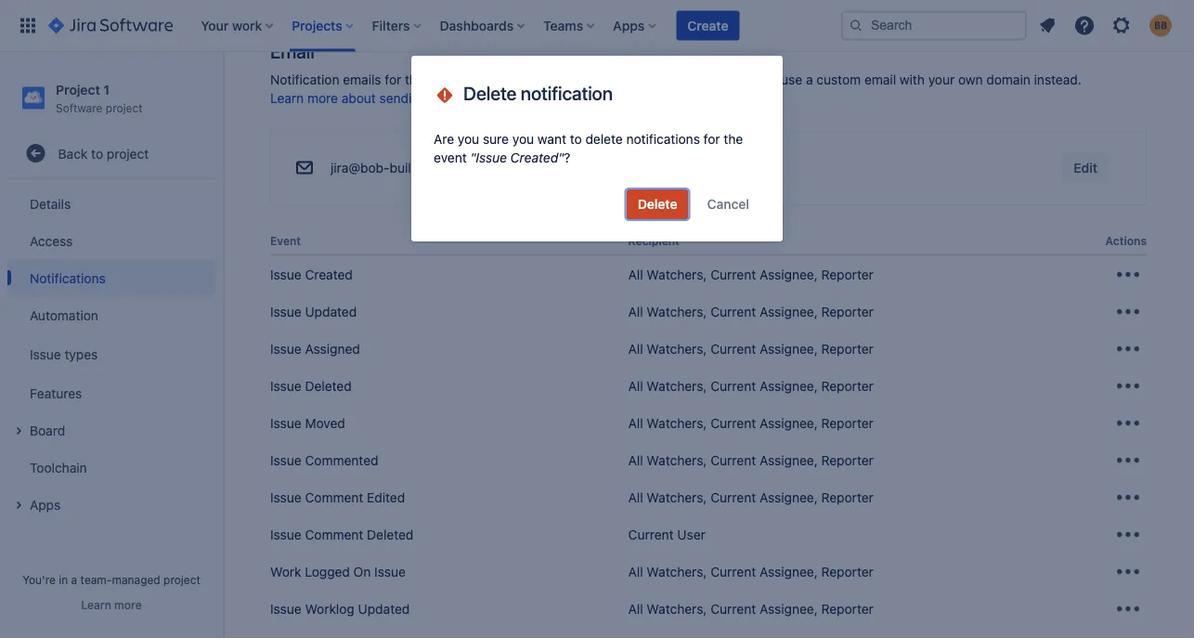 Task type: describe. For each thing, give the bounding box(es) containing it.
issue types link
[[7, 334, 216, 375]]

sending
[[380, 91, 427, 106]]

for inside email notification emails for this project can be sent directly from jira software, or you can use a custom email with your own domain instead. learn more about sending emails from your domain .
[[385, 72, 402, 87]]

assignee, for issue commented
[[760, 453, 818, 468]]

reporter for issue deleted
[[822, 379, 874, 394]]

watchers, for issue commented
[[647, 453, 707, 468]]

issue assigned
[[270, 341, 360, 357]]

created
[[305, 267, 353, 282]]

directly
[[550, 72, 594, 87]]

issue for issue comment edited
[[270, 490, 302, 505]]

0 vertical spatial updated
[[305, 304, 357, 320]]

all watchers, current assignee, reporter for issue comment edited
[[629, 490, 874, 505]]

work logged on issue
[[270, 564, 406, 580]]

in
[[59, 573, 68, 586]]

reporter for issue commented
[[822, 453, 874, 468]]

back to project link
[[7, 135, 216, 172]]

access
[[30, 233, 73, 248]]

want
[[538, 131, 567, 147]]

watchers, for issue moved
[[647, 416, 707, 431]]

reporter for issue comment edited
[[822, 490, 874, 505]]

create
[[688, 18, 729, 33]]

back
[[58, 146, 88, 161]]

reporter for issue worklog updated
[[822, 602, 874, 617]]

current for issue comment edited
[[711, 490, 756, 505]]

all watchers, current assignee, reporter for issue deleted
[[629, 379, 874, 394]]

watchers, for issue worklog updated
[[647, 602, 707, 617]]

assignee, for issue deleted
[[760, 379, 818, 394]]

board button
[[7, 412, 216, 449]]

assignee, for work logged on issue
[[760, 564, 818, 580]]

comment for deleted
[[305, 527, 364, 543]]

issue for issue moved
[[270, 416, 302, 431]]

edit button
[[1063, 153, 1109, 183]]

current for work logged on issue
[[711, 564, 756, 580]]

all for work logged on issue
[[629, 564, 644, 580]]

0 vertical spatial emails
[[343, 72, 381, 87]]

primary element
[[11, 0, 842, 52]]

watchers, for work logged on issue
[[647, 564, 707, 580]]

assigned
[[305, 341, 360, 357]]

more inside email notification emails for this project can be sent directly from jira software, or you can use a custom email with your own domain instead. learn more about sending emails from your domain .
[[308, 91, 338, 106]]

2 can from the left
[[756, 72, 778, 87]]

logged
[[305, 564, 350, 580]]

assignee, for issue worklog updated
[[760, 602, 818, 617]]

all watchers, current assignee, reporter for issue worklog updated
[[629, 602, 874, 617]]

notification
[[521, 82, 613, 104]]

all watchers, current assignee, reporter for issue updated
[[629, 304, 874, 320]]

board
[[30, 423, 65, 438]]

issue for issue deleted
[[270, 379, 302, 394]]

are you sure you want to delete notifications for the event
[[434, 131, 744, 165]]

types
[[65, 346, 98, 362]]

instead.
[[1035, 72, 1082, 87]]

event
[[270, 235, 301, 248]]

automation
[[30, 307, 98, 323]]

back to project
[[58, 146, 149, 161]]

issue for issue assigned
[[270, 341, 302, 357]]

current for issue moved
[[711, 416, 756, 431]]

team-
[[80, 573, 112, 586]]

issue moved
[[270, 416, 346, 431]]

created"
[[511, 150, 564, 165]]

all for issue assigned
[[629, 341, 644, 357]]

this
[[405, 72, 427, 87]]

issue updated
[[270, 304, 357, 320]]

email icon image
[[294, 157, 316, 179]]

issue comment deleted
[[270, 527, 414, 543]]

issue comment edited
[[270, 490, 405, 505]]

issue for issue created
[[270, 267, 302, 282]]

all for issue created
[[629, 267, 644, 282]]

0 vertical spatial from
[[598, 72, 626, 87]]

you're
[[22, 573, 56, 586]]

delete
[[586, 131, 623, 147]]

watchers, for issue comment edited
[[647, 490, 707, 505]]

"issue
[[471, 150, 507, 165]]

apps button
[[7, 486, 216, 523]]

project
[[56, 82, 100, 97]]

be
[[501, 72, 517, 87]]

0 vertical spatial deleted
[[305, 379, 352, 394]]

all watchers, current assignee, reporter for work logged on issue
[[629, 564, 874, 580]]

create button
[[677, 11, 740, 40]]

apps
[[30, 497, 61, 512]]

or
[[715, 72, 728, 87]]

email notification emails for this project can be sent directly from jira software, or you can use a custom email with your own domain instead. learn more about sending emails from your domain .
[[270, 41, 1082, 106]]

assignee, for issue moved
[[760, 416, 818, 431]]

builder.atlassian.net
[[390, 160, 510, 176]]

danger image
[[434, 79, 456, 106]]

all watchers, current assignee, reporter for issue created
[[629, 267, 874, 282]]

actions
[[1106, 235, 1147, 248]]

current for issue worklog updated
[[711, 602, 756, 617]]

issue right "on"
[[375, 564, 406, 580]]

project inside email notification emails for this project can be sent directly from jira software, or you can use a custom email with your own domain instead. learn more about sending emails from your domain .
[[431, 72, 473, 87]]

notifications
[[627, 131, 700, 147]]

watchers, for issue assigned
[[647, 341, 707, 357]]

about
[[342, 91, 376, 106]]

assignee, for issue comment edited
[[760, 490, 818, 505]]

issue commented
[[270, 453, 379, 468]]

a inside email notification emails for this project can be sent directly from jira software, or you can use a custom email with your own domain instead. learn more about sending emails from your domain .
[[806, 72, 814, 87]]

delete notification
[[464, 82, 613, 104]]

to inside "link"
[[91, 146, 103, 161]]

managed
[[112, 573, 160, 586]]

on
[[354, 564, 371, 580]]

email
[[270, 41, 315, 63]]

toolchain link
[[7, 449, 216, 486]]

learn inside button
[[81, 598, 111, 611]]

with
[[900, 72, 925, 87]]

all for issue updated
[[629, 304, 644, 320]]

0 horizontal spatial you
[[458, 131, 480, 147]]

software
[[56, 101, 103, 114]]

access link
[[7, 222, 216, 259]]

notification
[[270, 72, 340, 87]]

issue for issue updated
[[270, 304, 302, 320]]

watchers, for issue created
[[647, 267, 707, 282]]

project 1 software project
[[56, 82, 143, 114]]

learn more button
[[81, 597, 142, 612]]



Task type: vqa. For each thing, say whether or not it's contained in the screenshot.


Task type: locate. For each thing, give the bounding box(es) containing it.
can left the be
[[476, 72, 498, 87]]

1 vertical spatial comment
[[305, 527, 364, 543]]

9 all watchers, current assignee, reporter from the top
[[629, 602, 874, 617]]

edited
[[367, 490, 405, 505]]

issue down issue created
[[270, 304, 302, 320]]

1 horizontal spatial deleted
[[367, 527, 414, 543]]

jira
[[629, 72, 651, 87]]

issue up "work"
[[270, 527, 302, 543]]

all watchers, current assignee, reporter for issue assigned
[[629, 341, 874, 357]]

your
[[929, 72, 955, 87], [504, 91, 531, 106]]

0 vertical spatial delete
[[464, 82, 517, 104]]

0 vertical spatial a
[[806, 72, 814, 87]]

issue created
[[270, 267, 353, 282]]

your left own
[[929, 72, 955, 87]]

issue for issue worklog updated
[[270, 602, 302, 617]]

delete for delete
[[638, 197, 678, 212]]

delete left the sent
[[464, 82, 517, 104]]

project up learn more about sending emails from your domain button
[[431, 72, 473, 87]]

1 vertical spatial domain
[[534, 91, 578, 106]]

5 reporter from the top
[[822, 416, 874, 431]]

custom
[[817, 72, 861, 87]]

domain right own
[[987, 72, 1031, 87]]

1 horizontal spatial you
[[513, 131, 534, 147]]

1 assignee, from the top
[[760, 267, 818, 282]]

7 all watchers, current assignee, reporter from the top
[[629, 490, 874, 505]]

0 horizontal spatial deleted
[[305, 379, 352, 394]]

a
[[806, 72, 814, 87], [71, 573, 77, 586]]

updated
[[305, 304, 357, 320], [358, 602, 410, 617]]

1 watchers, from the top
[[647, 267, 707, 282]]

issue left moved
[[270, 416, 302, 431]]

own
[[959, 72, 984, 87]]

1 horizontal spatial can
[[756, 72, 778, 87]]

the
[[724, 131, 744, 147]]

learn down team-
[[81, 598, 111, 611]]

issue types
[[30, 346, 98, 362]]

emails up about
[[343, 72, 381, 87]]

current user
[[629, 527, 706, 543]]

1
[[103, 82, 110, 97]]

reporter
[[822, 267, 874, 282], [822, 304, 874, 320], [822, 341, 874, 357], [822, 379, 874, 394], [822, 416, 874, 431], [822, 453, 874, 468], [822, 490, 874, 505], [822, 564, 874, 580], [822, 602, 874, 617]]

5 all watchers, current assignee, reporter from the top
[[629, 416, 874, 431]]

more down the 'notification'
[[308, 91, 338, 106]]

cancel button
[[696, 190, 761, 219]]

comment for edited
[[305, 490, 364, 505]]

1 vertical spatial deleted
[[367, 527, 414, 543]]

1 horizontal spatial a
[[806, 72, 814, 87]]

0 vertical spatial your
[[929, 72, 955, 87]]

issue left types
[[30, 346, 61, 362]]

9 reporter from the top
[[822, 602, 874, 617]]

moved
[[305, 416, 346, 431]]

create banner
[[0, 0, 1195, 52]]

project inside project 1 software project
[[106, 101, 143, 114]]

0 horizontal spatial a
[[71, 573, 77, 586]]

issue inside issue types link
[[30, 346, 61, 362]]

features link
[[7, 375, 216, 412]]

"issue created" ?
[[471, 150, 571, 165]]

comment down commented
[[305, 490, 364, 505]]

you inside email notification emails for this project can be sent directly from jira software, or you can use a custom email with your own domain instead. learn more about sending emails from your domain .
[[731, 72, 753, 87]]

1 horizontal spatial for
[[704, 131, 721, 147]]

0 vertical spatial more
[[308, 91, 338, 106]]

issue up issue deleted
[[270, 341, 302, 357]]

project
[[431, 72, 473, 87], [106, 101, 143, 114], [107, 146, 149, 161], [164, 573, 201, 586]]

1 vertical spatial for
[[704, 131, 721, 147]]

1 reporter from the top
[[822, 267, 874, 282]]

Search field
[[842, 11, 1028, 40]]

are
[[434, 131, 454, 147]]

domain down directly
[[534, 91, 578, 106]]

7 reporter from the top
[[822, 490, 874, 505]]

issue deleted
[[270, 379, 352, 394]]

delete
[[464, 82, 517, 104], [638, 197, 678, 212]]

a right in
[[71, 573, 77, 586]]

reporter for issue updated
[[822, 304, 874, 320]]

learn more about sending emails from your domain button
[[270, 89, 578, 108]]

reporter for work logged on issue
[[822, 564, 874, 580]]

1 vertical spatial a
[[71, 573, 77, 586]]

notifications link
[[7, 259, 216, 297]]

to inside are you sure you want to delete notifications for the event
[[570, 131, 582, 147]]

1 vertical spatial from
[[473, 91, 501, 106]]

assignee, for issue assigned
[[760, 341, 818, 357]]

2 reporter from the top
[[822, 304, 874, 320]]

learn inside email notification emails for this project can be sent directly from jira software, or you can use a custom email with your own domain instead. learn more about sending emails from your domain .
[[270, 91, 304, 106]]

1 vertical spatial emails
[[431, 91, 469, 106]]

for inside are you sure you want to delete notifications for the event
[[704, 131, 721, 147]]

3 all from the top
[[629, 341, 644, 357]]

for left the the
[[704, 131, 721, 147]]

sure
[[483, 131, 509, 147]]

updated up assigned
[[305, 304, 357, 320]]

issue for issue comment deleted
[[270, 527, 302, 543]]

0 horizontal spatial domain
[[534, 91, 578, 106]]

group containing details
[[7, 179, 216, 529]]

issue for issue commented
[[270, 453, 302, 468]]

1 horizontal spatial more
[[308, 91, 338, 106]]

2 watchers, from the top
[[647, 304, 707, 320]]

0 horizontal spatial to
[[91, 146, 103, 161]]

6 reporter from the top
[[822, 453, 874, 468]]

1 vertical spatial more
[[114, 598, 142, 611]]

learn down the 'notification'
[[270, 91, 304, 106]]

0 horizontal spatial updated
[[305, 304, 357, 320]]

all watchers, current assignee, reporter for issue commented
[[629, 453, 874, 468]]

all for issue comment edited
[[629, 490, 644, 505]]

0 horizontal spatial from
[[473, 91, 501, 106]]

for up sending on the top left of page
[[385, 72, 402, 87]]

issue down the event
[[270, 267, 302, 282]]

domain
[[987, 72, 1031, 87], [534, 91, 578, 106]]

0 horizontal spatial emails
[[343, 72, 381, 87]]

work
[[270, 564, 301, 580]]

more inside button
[[114, 598, 142, 611]]

8 all from the top
[[629, 564, 644, 580]]

event
[[434, 150, 467, 165]]

delete up "recipient"
[[638, 197, 678, 212]]

to up ?
[[570, 131, 582, 147]]

issue
[[270, 267, 302, 282], [270, 304, 302, 320], [270, 341, 302, 357], [30, 346, 61, 362], [270, 379, 302, 394], [270, 416, 302, 431], [270, 453, 302, 468], [270, 490, 302, 505], [270, 527, 302, 543], [375, 564, 406, 580], [270, 602, 302, 617]]

3 reporter from the top
[[822, 341, 874, 357]]

1 all watchers, current assignee, reporter from the top
[[629, 267, 874, 282]]

0 horizontal spatial your
[[504, 91, 531, 106]]

1 horizontal spatial to
[[570, 131, 582, 147]]

2 comment from the top
[[305, 527, 364, 543]]

project inside "link"
[[107, 146, 149, 161]]

3 assignee, from the top
[[760, 341, 818, 357]]

all for issue deleted
[[629, 379, 644, 394]]

you right are
[[458, 131, 480, 147]]

all for issue worklog updated
[[629, 602, 644, 617]]

1 vertical spatial learn
[[81, 598, 111, 611]]

to
[[570, 131, 582, 147], [91, 146, 103, 161]]

9 watchers, from the top
[[647, 602, 707, 617]]

from
[[598, 72, 626, 87], [473, 91, 501, 106]]

0 vertical spatial for
[[385, 72, 402, 87]]

you right the or
[[731, 72, 753, 87]]

reporter for issue moved
[[822, 416, 874, 431]]

project right managed on the bottom of page
[[164, 573, 201, 586]]

all for issue moved
[[629, 416, 644, 431]]

3 watchers, from the top
[[647, 341, 707, 357]]

assignee, for issue updated
[[760, 304, 818, 320]]

can left use
[[756, 72, 778, 87]]

all
[[629, 267, 644, 282], [629, 304, 644, 320], [629, 341, 644, 357], [629, 379, 644, 394], [629, 416, 644, 431], [629, 453, 644, 468], [629, 490, 644, 505], [629, 564, 644, 580], [629, 602, 644, 617]]

issue worklog updated
[[270, 602, 410, 617]]

4 assignee, from the top
[[760, 379, 818, 394]]

your down the be
[[504, 91, 531, 106]]

notifications
[[30, 270, 106, 286]]

0 horizontal spatial delete
[[464, 82, 517, 104]]

8 reporter from the top
[[822, 564, 874, 580]]

1 vertical spatial delete
[[638, 197, 678, 212]]

1 horizontal spatial your
[[929, 72, 955, 87]]

9 assignee, from the top
[[760, 602, 818, 617]]

use
[[782, 72, 803, 87]]

project down 1
[[106, 101, 143, 114]]

toolchain
[[30, 460, 87, 475]]

1 vertical spatial your
[[504, 91, 531, 106]]

more down managed on the bottom of page
[[114, 598, 142, 611]]

6 all from the top
[[629, 453, 644, 468]]

issue for issue types
[[30, 346, 61, 362]]

jira software image
[[48, 14, 173, 37], [48, 14, 173, 37]]

0 horizontal spatial learn
[[81, 598, 111, 611]]

recipient
[[629, 235, 680, 248]]

watchers, for issue deleted
[[647, 379, 707, 394]]

issue up issue moved on the bottom of the page
[[270, 379, 302, 394]]

7 all from the top
[[629, 490, 644, 505]]

1 vertical spatial updated
[[358, 602, 410, 617]]

delete notification dialog
[[412, 56, 783, 242]]

jira@bob-builder.atlassian.net
[[331, 160, 510, 176]]

email
[[865, 72, 897, 87]]

6 all watchers, current assignee, reporter from the top
[[629, 453, 874, 468]]

.
[[578, 91, 582, 106]]

4 all from the top
[[629, 379, 644, 394]]

current for issue created
[[711, 267, 756, 282]]

a right use
[[806, 72, 814, 87]]

search image
[[849, 18, 864, 33]]

emails
[[343, 72, 381, 87], [431, 91, 469, 106]]

deleted down edited
[[367, 527, 414, 543]]

2 all watchers, current assignee, reporter from the top
[[629, 304, 874, 320]]

1 horizontal spatial emails
[[431, 91, 469, 106]]

jira@bob-
[[331, 160, 390, 176]]

delete inside button
[[638, 197, 678, 212]]

1 horizontal spatial updated
[[358, 602, 410, 617]]

group
[[7, 179, 216, 529]]

watchers, for issue updated
[[647, 304, 707, 320]]

comment down issue comment edited
[[305, 527, 364, 543]]

assignee, for issue created
[[760, 267, 818, 282]]

4 all watchers, current assignee, reporter from the top
[[629, 379, 874, 394]]

watchers,
[[647, 267, 707, 282], [647, 304, 707, 320], [647, 341, 707, 357], [647, 379, 707, 394], [647, 416, 707, 431], [647, 453, 707, 468], [647, 490, 707, 505], [647, 564, 707, 580], [647, 602, 707, 617]]

2 horizontal spatial you
[[731, 72, 753, 87]]

1 all from the top
[[629, 267, 644, 282]]

emails up are
[[431, 91, 469, 106]]

current
[[711, 267, 756, 282], [711, 304, 756, 320], [711, 341, 756, 357], [711, 379, 756, 394], [711, 416, 756, 431], [711, 453, 756, 468], [711, 490, 756, 505], [629, 527, 674, 543], [711, 564, 756, 580], [711, 602, 756, 617]]

8 assignee, from the top
[[760, 564, 818, 580]]

project up details link
[[107, 146, 149, 161]]

6 watchers, from the top
[[647, 453, 707, 468]]

you're in a team-managed project
[[22, 573, 201, 586]]

issue down "work"
[[270, 602, 302, 617]]

all watchers, current assignee, reporter for issue moved
[[629, 416, 874, 431]]

8 all watchers, current assignee, reporter from the top
[[629, 564, 874, 580]]

1 horizontal spatial delete
[[638, 197, 678, 212]]

2 all from the top
[[629, 304, 644, 320]]

all watchers, current assignee, reporter
[[629, 267, 874, 282], [629, 304, 874, 320], [629, 341, 874, 357], [629, 379, 874, 394], [629, 416, 874, 431], [629, 453, 874, 468], [629, 490, 874, 505], [629, 564, 874, 580], [629, 602, 874, 617]]

0 horizontal spatial more
[[114, 598, 142, 611]]

reporter for issue assigned
[[822, 341, 874, 357]]

4 reporter from the top
[[822, 379, 874, 394]]

you up "issue created" ?
[[513, 131, 534, 147]]

software,
[[655, 72, 712, 87]]

features
[[30, 385, 82, 401]]

1 can from the left
[[476, 72, 498, 87]]

5 assignee, from the top
[[760, 416, 818, 431]]

automation link
[[7, 297, 216, 334]]

7 assignee, from the top
[[760, 490, 818, 505]]

5 watchers, from the top
[[647, 416, 707, 431]]

5 all from the top
[[629, 416, 644, 431]]

7 watchers, from the top
[[647, 490, 707, 505]]

1 horizontal spatial domain
[[987, 72, 1031, 87]]

from left jira
[[598, 72, 626, 87]]

details
[[30, 196, 71, 211]]

?
[[564, 150, 571, 165]]

current for issue deleted
[[711, 379, 756, 394]]

issue down issue commented
[[270, 490, 302, 505]]

1 horizontal spatial from
[[598, 72, 626, 87]]

reporter for issue created
[[822, 267, 874, 282]]

worklog
[[305, 602, 355, 617]]

user
[[678, 527, 706, 543]]

0 vertical spatial learn
[[270, 91, 304, 106]]

commented
[[305, 453, 379, 468]]

can
[[476, 72, 498, 87], [756, 72, 778, 87]]

sent
[[520, 72, 546, 87]]

delete for delete notification
[[464, 82, 517, 104]]

delete button
[[627, 190, 689, 219]]

learn
[[270, 91, 304, 106], [81, 598, 111, 611]]

more
[[308, 91, 338, 106], [114, 598, 142, 611]]

8 watchers, from the top
[[647, 564, 707, 580]]

current for issue assigned
[[711, 341, 756, 357]]

current for issue updated
[[711, 304, 756, 320]]

all for issue commented
[[629, 453, 644, 468]]

cancel
[[708, 197, 750, 212]]

2 assignee, from the top
[[760, 304, 818, 320]]

you
[[731, 72, 753, 87], [458, 131, 480, 147], [513, 131, 534, 147]]

6 assignee, from the top
[[760, 453, 818, 468]]

edit
[[1074, 160, 1098, 176]]

from right danger icon on the top of the page
[[473, 91, 501, 106]]

details link
[[7, 185, 216, 222]]

0 vertical spatial domain
[[987, 72, 1031, 87]]

0 vertical spatial comment
[[305, 490, 364, 505]]

current for issue commented
[[711, 453, 756, 468]]

0 horizontal spatial can
[[476, 72, 498, 87]]

4 watchers, from the top
[[647, 379, 707, 394]]

1 horizontal spatial learn
[[270, 91, 304, 106]]

deleted up moved
[[305, 379, 352, 394]]

0 horizontal spatial for
[[385, 72, 402, 87]]

updated down "on"
[[358, 602, 410, 617]]

1 comment from the top
[[305, 490, 364, 505]]

9 all from the top
[[629, 602, 644, 617]]

to right back at the left top of page
[[91, 146, 103, 161]]

issue down issue moved on the bottom of the page
[[270, 453, 302, 468]]

learn more
[[81, 598, 142, 611]]

3 all watchers, current assignee, reporter from the top
[[629, 341, 874, 357]]



